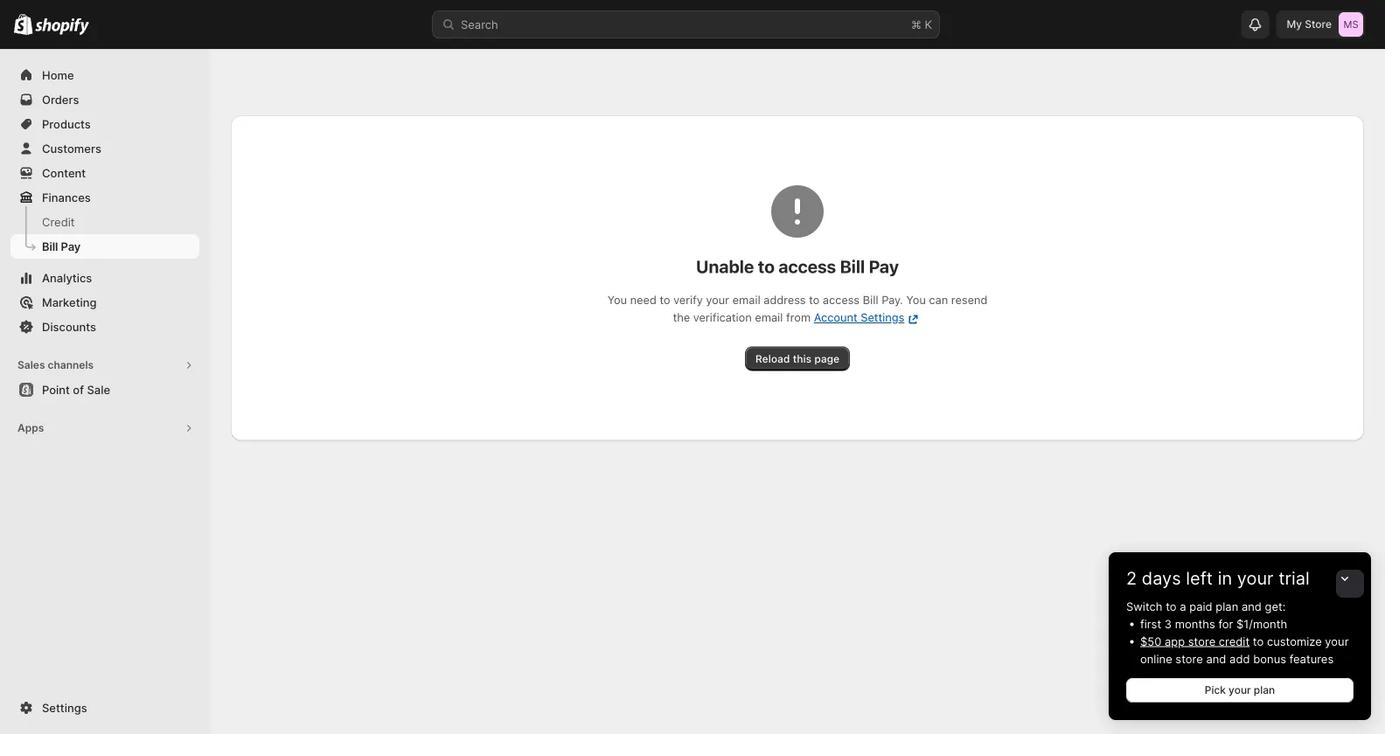 Task type: locate. For each thing, give the bounding box(es) containing it.
home link
[[10, 63, 199, 87]]

$1/month
[[1237, 618, 1288, 631]]

to down "$1/month"
[[1253, 635, 1264, 649]]

settings link
[[10, 696, 199, 721]]

to left the a
[[1166, 600, 1177, 614]]

point of sale button
[[0, 378, 210, 402]]

settings
[[42, 702, 87, 715]]

store
[[1305, 18, 1332, 31]]

your
[[1238, 568, 1274, 590], [1326, 635, 1349, 649], [1229, 685, 1251, 697]]

store down months
[[1189, 635, 1216, 649]]

trial
[[1279, 568, 1310, 590]]

sales channels
[[17, 359, 94, 372]]

to
[[1166, 600, 1177, 614], [1253, 635, 1264, 649]]

credit
[[1219, 635, 1250, 649]]

plan
[[1216, 600, 1239, 614], [1254, 685, 1276, 697]]

content link
[[10, 161, 199, 185]]

2 days left in your trial
[[1127, 568, 1310, 590]]

products
[[42, 117, 91, 131]]

my store image
[[1339, 12, 1364, 37]]

your right pick
[[1229, 685, 1251, 697]]

credit
[[42, 215, 75, 229]]

paid
[[1190, 600, 1213, 614]]

and inside 'to customize your online store and add bonus features'
[[1207, 653, 1227, 666]]

1 horizontal spatial and
[[1242, 600, 1262, 614]]

0 vertical spatial to
[[1166, 600, 1177, 614]]

0 vertical spatial plan
[[1216, 600, 1239, 614]]

your up features
[[1326, 635, 1349, 649]]

pay
[[61, 240, 81, 253]]

3
[[1165, 618, 1172, 631]]

2 vertical spatial your
[[1229, 685, 1251, 697]]

2
[[1127, 568, 1137, 590]]

0 vertical spatial and
[[1242, 600, 1262, 614]]

discounts
[[42, 320, 96, 334]]

orders
[[42, 93, 79, 106]]

1 vertical spatial and
[[1207, 653, 1227, 666]]

to customize your online store and add bonus features
[[1141, 635, 1349, 666]]

bill
[[42, 240, 58, 253]]

app
[[1165, 635, 1185, 649]]

a
[[1180, 600, 1187, 614]]

1 vertical spatial store
[[1176, 653, 1203, 666]]

pick your plan
[[1205, 685, 1276, 697]]

1 vertical spatial plan
[[1254, 685, 1276, 697]]

and up "$1/month"
[[1242, 600, 1262, 614]]

home
[[42, 68, 74, 82]]

finances
[[42, 191, 91, 204]]

first 3 months for $1/month
[[1141, 618, 1288, 631]]

and left add
[[1207, 653, 1227, 666]]

and
[[1242, 600, 1262, 614], [1207, 653, 1227, 666]]

search
[[461, 17, 498, 31]]

get:
[[1265, 600, 1286, 614]]

left
[[1186, 568, 1213, 590]]

discounts link
[[10, 315, 199, 339]]

features
[[1290, 653, 1334, 666]]

your right in
[[1238, 568, 1274, 590]]

0 horizontal spatial plan
[[1216, 600, 1239, 614]]

1 vertical spatial to
[[1253, 635, 1264, 649]]

0 horizontal spatial and
[[1207, 653, 1227, 666]]

store
[[1189, 635, 1216, 649], [1176, 653, 1203, 666]]

0 vertical spatial your
[[1238, 568, 1274, 590]]

and for plan
[[1242, 600, 1262, 614]]

analytics link
[[10, 266, 199, 290]]

plan down bonus at the bottom
[[1254, 685, 1276, 697]]

my
[[1287, 18, 1303, 31]]

plan up for
[[1216, 600, 1239, 614]]

1 horizontal spatial to
[[1253, 635, 1264, 649]]

of
[[73, 383, 84, 397]]

shopify image
[[35, 18, 89, 35]]

store down $50 app store credit
[[1176, 653, 1203, 666]]

2 days left in your trial element
[[1109, 598, 1372, 721]]

online
[[1141, 653, 1173, 666]]

1 vertical spatial your
[[1326, 635, 1349, 649]]



Task type: describe. For each thing, give the bounding box(es) containing it.
customize
[[1267, 635, 1322, 649]]

switch
[[1127, 600, 1163, 614]]

point of sale link
[[10, 378, 199, 402]]

pick your plan link
[[1127, 679, 1354, 703]]

customers link
[[10, 136, 199, 161]]

add
[[1230, 653, 1251, 666]]

store inside 'to customize your online store and add bonus features'
[[1176, 653, 1203, 666]]

channels
[[48, 359, 94, 372]]

$50
[[1141, 635, 1162, 649]]

first
[[1141, 618, 1162, 631]]

orders link
[[10, 87, 199, 112]]

⌘
[[912, 17, 922, 31]]

your inside pick your plan link
[[1229, 685, 1251, 697]]

switch to a paid plan and get:
[[1127, 600, 1286, 614]]

0 horizontal spatial to
[[1166, 600, 1177, 614]]

and for store
[[1207, 653, 1227, 666]]

point
[[42, 383, 70, 397]]

⌘ k
[[912, 17, 933, 31]]

credit link
[[10, 210, 199, 234]]

customers
[[42, 142, 101, 155]]

your inside 2 days left in your trial dropdown button
[[1238, 568, 1274, 590]]

days
[[1142, 568, 1181, 590]]

marketing
[[42, 296, 97, 309]]

k
[[925, 17, 933, 31]]

sales channels button
[[10, 353, 199, 378]]

finances link
[[10, 185, 199, 210]]

products link
[[10, 112, 199, 136]]

sale
[[87, 383, 110, 397]]

point of sale
[[42, 383, 110, 397]]

sales
[[17, 359, 45, 372]]

0 vertical spatial store
[[1189, 635, 1216, 649]]

content
[[42, 166, 86, 180]]

for
[[1219, 618, 1234, 631]]

apps
[[17, 422, 44, 435]]

pick
[[1205, 685, 1226, 697]]

bill pay link
[[10, 234, 199, 259]]

1 horizontal spatial plan
[[1254, 685, 1276, 697]]

bonus
[[1254, 653, 1287, 666]]

$50 app store credit
[[1141, 635, 1250, 649]]

apps button
[[10, 416, 199, 441]]

marketing link
[[10, 290, 199, 315]]

2 days left in your trial button
[[1109, 553, 1372, 590]]

bill pay
[[42, 240, 81, 253]]

$50 app store credit link
[[1141, 635, 1250, 649]]

shopify image
[[14, 14, 33, 35]]

your inside 'to customize your online store and add bonus features'
[[1326, 635, 1349, 649]]

to inside 'to customize your online store and add bonus features'
[[1253, 635, 1264, 649]]

months
[[1175, 618, 1216, 631]]

in
[[1218, 568, 1233, 590]]

my store
[[1287, 18, 1332, 31]]

analytics
[[42, 271, 92, 285]]



Task type: vqa. For each thing, say whether or not it's contained in the screenshot.
the 2
yes



